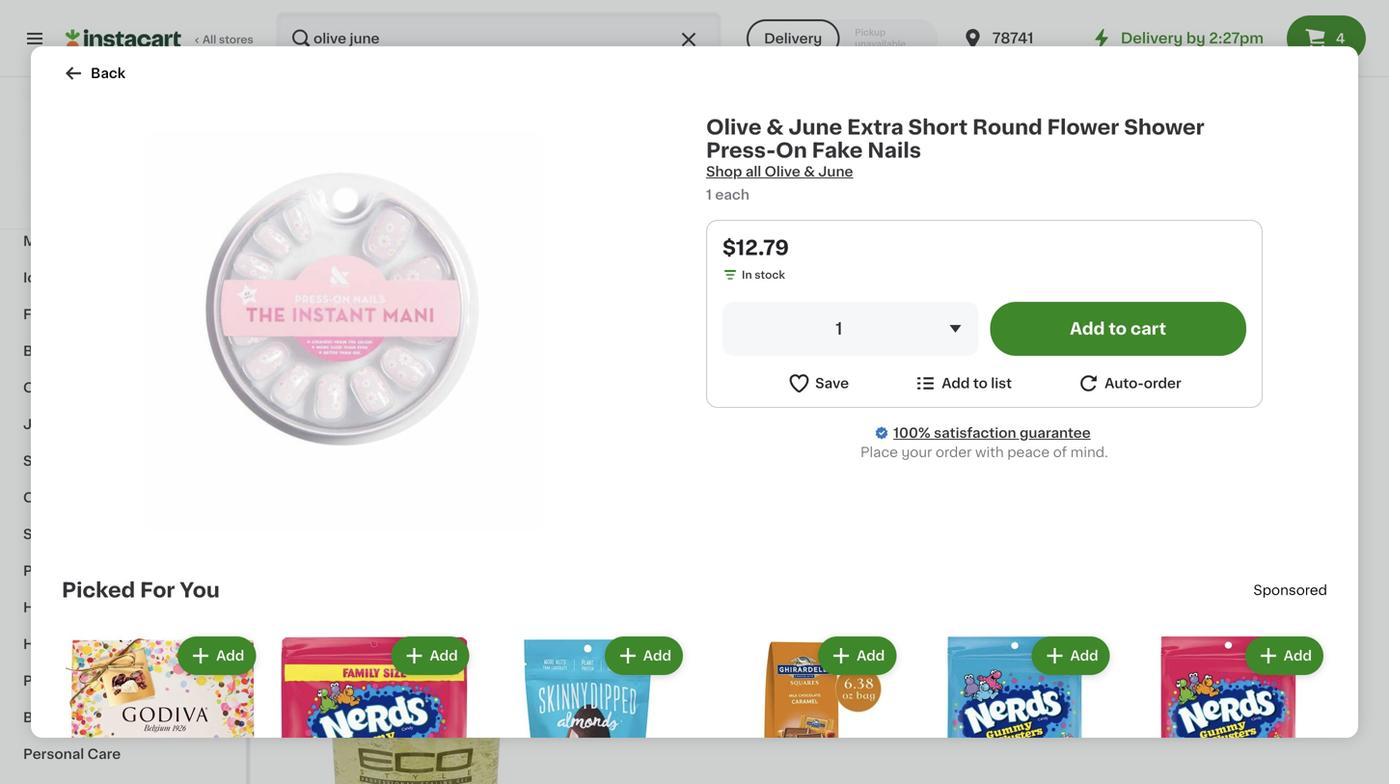 Task type: locate. For each thing, give the bounding box(es) containing it.
care for personal care
[[87, 748, 121, 761]]

each
[[716, 188, 750, 202]]

0 vertical spatial satisfaction
[[81, 201, 146, 212]]

care for health care
[[73, 638, 106, 651]]

"olive
[[410, 180, 471, 200]]

health
[[23, 638, 69, 651]]

1 vertical spatial olive
[[290, 522, 324, 535]]

& right meat at the left
[[62, 235, 73, 248]]

coffee & tea
[[23, 491, 114, 505]]

& inside button
[[327, 522, 338, 535]]

2 vertical spatial care
[[87, 748, 121, 761]]

pantry link
[[12, 553, 235, 590]]

1 inside 'olive & june extra short round flower shower press-on fake nails shop all olive & june 1 each'
[[706, 188, 712, 202]]

0 vertical spatial care
[[73, 638, 106, 651]]

& right soda at the left bottom of page
[[62, 455, 73, 468]]

fresh up dairy
[[23, 124, 62, 138]]

fresh for fresh fruit
[[23, 124, 62, 138]]

0 horizontal spatial order
[[936, 446, 972, 459]]

by
[[1187, 31, 1206, 45]]

pet
[[23, 675, 47, 688]]

& down 'target:'
[[64, 161, 75, 175]]

june up fake
[[789, 117, 843, 138]]

satisfaction down higher than in-store prices. not affiliated with instacart. link
[[81, 201, 146, 212]]

1 horizontal spatial to
[[1109, 321, 1127, 337]]

& left june
[[804, 165, 815, 179]]

care for pet care
[[50, 675, 83, 688]]

4 button
[[1287, 15, 1367, 62]]

& down affiliated
[[77, 198, 88, 211]]

health care link
[[12, 626, 235, 663]]

1 horizontal spatial 1
[[836, 321, 843, 337]]

place
[[861, 446, 898, 459]]

with
[[106, 182, 129, 193], [976, 446, 1004, 459]]

1 vertical spatial with
[[976, 446, 1004, 459]]

0 vertical spatial order
[[1144, 377, 1182, 390]]

dairy & eggs link
[[12, 150, 235, 186]]

auto-
[[1105, 377, 1144, 390]]

olive
[[765, 165, 801, 179]]

auto-order
[[1105, 377, 1182, 390]]

0 vertical spatial to
[[1109, 321, 1127, 337]]

spo
[[1254, 584, 1281, 597]]

0 horizontal spatial guarantee
[[149, 201, 204, 212]]

1 vertical spatial satisfaction
[[934, 427, 1017, 440]]

olive & june nail polish remover pot
[[290, 522, 540, 535]]

• sponsored: liquid i.v. hydrate n' tailgate. shop multipliers image
[[290, 0, 1351, 97]]

product group
[[290, 232, 543, 553], [559, 232, 813, 592], [290, 623, 543, 785], [62, 633, 260, 785], [275, 633, 474, 785], [489, 633, 687, 785], [703, 633, 901, 785], [916, 633, 1114, 785], [1130, 633, 1328, 785]]

vegetables
[[65, 88, 144, 101]]

higher
[[33, 166, 70, 177]]

save
[[816, 377, 849, 390]]

target: fast delivery link
[[51, 100, 195, 160]]

& inside "link"
[[64, 161, 75, 175]]

pot
[[517, 522, 540, 535]]

1 inside field
[[836, 321, 843, 337]]

june inside button
[[342, 522, 376, 535]]

order inside button
[[1144, 377, 1182, 390]]

fresh up 'fresh fruit'
[[23, 88, 62, 101]]

1 vertical spatial to
[[974, 377, 988, 390]]

0 vertical spatial fresh
[[23, 88, 62, 101]]

0 horizontal spatial with
[[106, 182, 129, 193]]

0 vertical spatial 100%
[[49, 201, 79, 212]]

personal
[[23, 748, 84, 761]]

delivery
[[1121, 31, 1183, 45], [764, 32, 822, 45], [137, 144, 195, 157]]

0 horizontal spatial delivery
[[137, 144, 195, 157]]

guarantee down instacart.
[[149, 201, 204, 212]]

fruit
[[65, 124, 97, 138]]

100% down affiliated
[[49, 201, 79, 212]]

care right health
[[73, 638, 106, 651]]

soda
[[23, 455, 59, 468]]

june
[[819, 165, 854, 179]]

2 fresh from the top
[[23, 124, 62, 138]]

add inside the add to list button
[[942, 377, 970, 390]]

1
[[706, 188, 712, 202], [836, 321, 843, 337]]

1 vertical spatial care
[[50, 675, 83, 688]]

olive & june nail polish remover pot button
[[290, 232, 543, 553]]

None search field
[[276, 12, 722, 66]]

meat
[[23, 235, 59, 248]]

nsored
[[1281, 584, 1328, 597]]

add to cart button
[[991, 302, 1247, 356]]

& for olive & june nail polish remover pot
[[327, 522, 338, 535]]

snacks & candy
[[23, 198, 137, 211]]

1 horizontal spatial order
[[1144, 377, 1182, 390]]

1 up save
[[836, 321, 843, 337]]

fresh fruit link
[[12, 113, 235, 150]]

candy
[[91, 198, 137, 211]]

olive inside button
[[290, 522, 324, 535]]

0 horizontal spatial 100%
[[49, 201, 79, 212]]

order down cart
[[1144, 377, 1182, 390]]

coffee & tea link
[[12, 480, 235, 516]]

higher than in-store prices. not affiliated with instacart. link
[[15, 164, 231, 195]]

satisfaction up place your order with peace of mind.
[[934, 427, 1017, 440]]

& left nail
[[327, 522, 338, 535]]

add to list
[[942, 377, 1012, 390]]

care down baby link
[[87, 748, 121, 761]]

you
[[180, 580, 220, 601]]

1 fresh from the top
[[23, 88, 62, 101]]

add to cart
[[1070, 321, 1167, 337]]

0 horizontal spatial june
[[342, 522, 376, 535]]

olive inside 'olive & june extra short round flower shower press-on fake nails shop all olive & june 1 each'
[[706, 117, 762, 138]]

1 horizontal spatial guarantee
[[1020, 427, 1091, 440]]

guarantee up of at the bottom right of the page
[[1020, 427, 1091, 440]]

1 vertical spatial 1
[[836, 321, 843, 337]]

fresh vegetables link
[[12, 76, 235, 113]]

0 horizontal spatial 1
[[706, 188, 712, 202]]

& up on
[[767, 117, 784, 138]]

delivery inside button
[[764, 32, 822, 45]]

with down 100% satisfaction guarantee
[[976, 446, 1004, 459]]

snacks
[[23, 198, 74, 211]]

olive & june extra short round flower shower press-on fake nails image
[[142, 131, 544, 533]]

order right the your
[[936, 446, 972, 459]]

fresh vegetables
[[23, 88, 144, 101]]

0 vertical spatial june
[[789, 117, 843, 138]]

shop
[[706, 165, 743, 179]]

1 horizontal spatial olive
[[706, 117, 762, 138]]

frozen foods link
[[12, 296, 235, 333]]

to left the list
[[974, 377, 988, 390]]

to for list
[[974, 377, 988, 390]]

snacks & candy link
[[12, 186, 235, 223]]

to for cart
[[1109, 321, 1127, 337]]

peace
[[1008, 446, 1050, 459]]

cart
[[1131, 321, 1167, 337]]

order
[[1144, 377, 1182, 390], [936, 446, 972, 459]]

0 vertical spatial 1
[[706, 188, 712, 202]]

june for nail
[[342, 522, 376, 535]]

household
[[23, 601, 99, 615]]

june left nail
[[342, 522, 376, 535]]

& for olive & june extra short round flower shower press-on fake nails shop all olive & june 1 each
[[767, 117, 784, 138]]

olive
[[706, 117, 762, 138], [290, 522, 324, 535]]

satisfaction
[[81, 201, 146, 212], [934, 427, 1017, 440]]

1 horizontal spatial delivery
[[764, 32, 822, 45]]

& for soda & water
[[62, 455, 73, 468]]

100% up the your
[[894, 427, 931, 440]]

pet care link
[[12, 663, 235, 700]]

1 vertical spatial 100%
[[894, 427, 931, 440]]

dairy
[[23, 161, 61, 175]]

& left tea
[[75, 491, 86, 505]]

for
[[140, 580, 175, 601]]

olive left nail
[[290, 522, 324, 535]]

instacart logo image
[[66, 27, 181, 50]]

0 horizontal spatial to
[[974, 377, 988, 390]]

mind.
[[1071, 446, 1109, 459]]

1 left each
[[706, 188, 712, 202]]

june for extra
[[789, 117, 843, 138]]

tea
[[89, 491, 114, 505]]

your
[[902, 446, 933, 459]]

& for meat & seafood
[[62, 235, 73, 248]]

delivery for delivery
[[764, 32, 822, 45]]

to left cart
[[1109, 321, 1127, 337]]

1 vertical spatial guarantee
[[1020, 427, 1091, 440]]

0 vertical spatial guarantee
[[149, 201, 204, 212]]

1 horizontal spatial june
[[789, 117, 843, 138]]

baby
[[23, 711, 59, 725]]

june inside 'olive & june extra short round flower shower press-on fake nails shop all olive & june 1 each'
[[789, 117, 843, 138]]

olive up press-
[[706, 117, 762, 138]]

list
[[991, 377, 1012, 390]]

meat & seafood
[[23, 235, 135, 248]]

bakery link
[[12, 333, 235, 370]]

add button
[[732, 238, 807, 273], [463, 629, 538, 663], [180, 639, 254, 674], [393, 639, 468, 674], [607, 639, 681, 674], [820, 639, 895, 674], [1034, 639, 1109, 674], [1248, 639, 1322, 674]]

round
[[973, 117, 1043, 138]]

0 vertical spatial with
[[106, 182, 129, 193]]

0 horizontal spatial satisfaction
[[81, 201, 146, 212]]

1 vertical spatial fresh
[[23, 124, 62, 138]]

fresh
[[23, 88, 62, 101], [23, 124, 62, 138]]

care right pet
[[50, 675, 83, 688]]

2 horizontal spatial delivery
[[1121, 31, 1183, 45]]

0 horizontal spatial olive
[[290, 522, 324, 535]]

juice link
[[12, 406, 235, 443]]

1 vertical spatial june
[[342, 522, 376, 535]]

with up candy
[[106, 182, 129, 193]]

care
[[73, 638, 106, 651], [50, 675, 83, 688], [87, 748, 121, 761]]

0 vertical spatial olive
[[706, 117, 762, 138]]



Task type: describe. For each thing, give the bounding box(es) containing it.
add to list button
[[914, 372, 1012, 396]]

back button
[[62, 62, 126, 85]]

olive for extra
[[706, 117, 762, 138]]

coffee
[[23, 491, 71, 505]]

1 vertical spatial order
[[936, 446, 972, 459]]

back
[[91, 67, 126, 80]]

dairy & eggs
[[23, 161, 113, 175]]

sports
[[23, 528, 70, 541]]

pantry
[[23, 565, 69, 578]]

meat & seafood link
[[12, 223, 235, 260]]

nail
[[379, 522, 405, 535]]

target: fast delivery logo image
[[105, 100, 141, 137]]

target: fast delivery
[[51, 144, 195, 157]]

with inside higher than in-store prices. not affiliated with instacart. 100% satisfaction guarantee
[[106, 182, 129, 193]]

results
[[290, 180, 370, 200]]

& for coffee & tea
[[75, 491, 86, 505]]

prices.
[[145, 166, 183, 177]]

all
[[746, 165, 762, 179]]

health care
[[23, 638, 106, 651]]

personal care link
[[12, 736, 235, 773]]

100% satisfaction guarantee link
[[894, 424, 1091, 443]]

all
[[203, 34, 216, 45]]

all stores
[[203, 34, 253, 45]]

delivery by 2:27pm link
[[1090, 27, 1264, 50]]

satisfaction inside higher than in-store prices. not affiliated with instacart. 100% satisfaction guarantee
[[81, 201, 146, 212]]

& for dairy & eggs
[[64, 161, 75, 175]]

ice cream link
[[12, 260, 235, 296]]

remover
[[453, 522, 514, 535]]

pet care
[[23, 675, 83, 688]]

personal care
[[23, 748, 121, 761]]

78741
[[993, 31, 1034, 45]]

on
[[776, 140, 808, 161]]

water
[[77, 455, 118, 468]]

in-
[[100, 166, 114, 177]]

not
[[185, 166, 205, 177]]

olive for nail
[[290, 522, 324, 535]]

stock
[[755, 270, 785, 280]]

100% satisfaction guarantee button
[[30, 195, 216, 214]]

1 horizontal spatial with
[[976, 446, 1004, 459]]

nails
[[868, 140, 922, 161]]

sports drinks
[[23, 528, 118, 541]]

bakery
[[23, 345, 72, 358]]

seafood
[[77, 235, 135, 248]]

add inside add to cart button
[[1070, 321, 1105, 337]]

higher than in-store prices. not affiliated with instacart. 100% satisfaction guarantee
[[33, 166, 205, 212]]

shower
[[1125, 117, 1205, 138]]

1 field
[[723, 302, 979, 356]]

picked
[[62, 580, 135, 601]]

guarantee inside higher than in-store prices. not affiliated with instacart. 100% satisfaction guarantee
[[149, 201, 204, 212]]

fresh for fresh vegetables
[[23, 88, 62, 101]]

instacart.
[[132, 182, 184, 193]]

& for snacks & candy
[[77, 198, 88, 211]]

in stock
[[742, 270, 785, 280]]

soda & water link
[[12, 443, 235, 480]]

press-
[[706, 140, 776, 161]]

frozen
[[23, 308, 70, 321]]

2:27pm
[[1210, 31, 1264, 45]]

100% inside higher than in-store prices. not affiliated with instacart. 100% satisfaction guarantee
[[49, 201, 79, 212]]

sports drinks link
[[12, 516, 235, 553]]

results for "olive june"
[[290, 180, 533, 200]]

save button
[[788, 372, 849, 396]]

stores
[[219, 34, 253, 45]]

1 horizontal spatial satisfaction
[[934, 427, 1017, 440]]

product group containing olive & june nail polish remover pot
[[290, 232, 543, 553]]

juice
[[23, 418, 62, 431]]

picked for you
[[62, 580, 220, 601]]

delivery by 2:27pm
[[1121, 31, 1264, 45]]

baby link
[[12, 700, 235, 736]]

spo nsored
[[1254, 584, 1328, 597]]

auto-order button
[[1077, 372, 1182, 396]]

frozen foods
[[23, 308, 117, 321]]

78741 button
[[962, 12, 1078, 66]]

place your order with peace of mind.
[[861, 446, 1109, 459]]

store
[[114, 166, 143, 177]]

eggs
[[79, 161, 113, 175]]

service type group
[[747, 19, 939, 58]]

delivery for delivery by 2:27pm
[[1121, 31, 1183, 45]]

fresh fruit
[[23, 124, 97, 138]]

delivery button
[[747, 19, 840, 58]]

short
[[909, 117, 968, 138]]

flower
[[1048, 117, 1120, 138]]

of
[[1054, 446, 1068, 459]]

4
[[1337, 32, 1346, 45]]

ice cream
[[23, 271, 95, 285]]

1 horizontal spatial 100%
[[894, 427, 931, 440]]

cheese link
[[12, 370, 235, 406]]

fake
[[812, 140, 863, 161]]

$12.79
[[723, 238, 789, 258]]

all stores link
[[66, 12, 255, 66]]

foods
[[73, 308, 117, 321]]

for
[[375, 180, 405, 200]]



Task type: vqa. For each thing, say whether or not it's contained in the screenshot.
the $6.79
no



